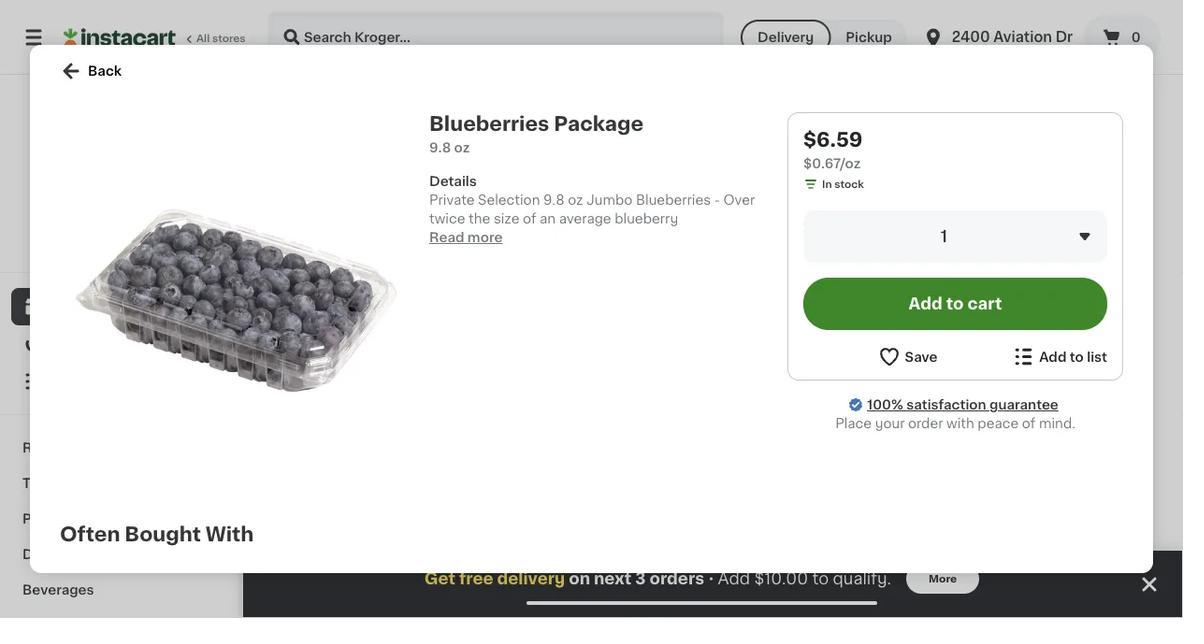 Task type: locate. For each thing, give the bounding box(es) containing it.
0 horizontal spatial blueberries
[[429, 114, 549, 133]]

all
[[965, 17, 981, 30], [966, 391, 981, 404]]

0 vertical spatial view
[[930, 17, 962, 30]]

item carousel region
[[281, 5, 1146, 364], [281, 379, 1146, 618]]

4 inside 3 pom wonderful ready- to-eat pomegranate arils 4 oz container
[[809, 323, 816, 334]]

9.8 up the an
[[543, 194, 565, 207]]

save button
[[878, 345, 938, 368]]

stock down "lime"
[[343, 305, 373, 315]]

4 left 99
[[291, 243, 305, 263]]

of left the an
[[523, 212, 536, 225]]

many
[[299, 305, 329, 315], [1003, 323, 1033, 334]]

details button
[[429, 172, 765, 191]]

blueberries up details
[[429, 114, 549, 133]]

0 horizontal spatial $
[[284, 244, 291, 254]]

jumbo
[[586, 194, 633, 207]]

view up 2400
[[930, 17, 962, 30]]

0 horizontal spatial product group
[[457, 72, 618, 299]]

1 horizontal spatial product group
[[809, 72, 970, 353]]

100% up kroger
[[48, 227, 76, 237]]

1 field
[[803, 210, 1107, 263]]

add right •
[[718, 571, 750, 587]]

$ left more
[[460, 244, 467, 254]]

1 vertical spatial in
[[1035, 323, 1045, 334]]

0 vertical spatial in
[[331, 305, 341, 315]]

cart
[[967, 296, 1002, 312]]

all inside view all (30+) popup button
[[966, 391, 981, 404]]

2 all from the top
[[966, 391, 981, 404]]

1 vertical spatial many
[[1003, 323, 1033, 334]]

0 horizontal spatial 100% satisfaction guarantee
[[48, 227, 198, 237]]

1 vertical spatial guarantee
[[990, 398, 1059, 412]]

with
[[205, 524, 254, 544]]

1 horizontal spatial blueberries
[[636, 194, 711, 207]]

in
[[822, 179, 832, 189]]

3 pom wonderful ready- to-eat pomegranate arils 4 oz container
[[809, 243, 965, 334]]

the
[[469, 212, 490, 225]]

wonderful
[[845, 268, 913, 281]]

view left pricing
[[63, 208, 89, 218]]

to left "list"
[[1070, 350, 1084, 363]]

pom
[[809, 268, 841, 281]]

satisfaction inside button
[[79, 227, 141, 237]]

pomegranate
[[853, 286, 941, 299]]

add left kroger
[[51, 246, 72, 256]]

0 vertical spatial many
[[299, 305, 329, 315]]

1 horizontal spatial satisfaction
[[906, 398, 986, 412]]

many down bag
[[299, 305, 329, 315]]

100% satisfaction guarantee inside button
[[48, 227, 198, 237]]

product group
[[457, 72, 618, 299], [809, 72, 970, 353], [985, 72, 1146, 340]]

$ inside $ 6 59
[[460, 244, 467, 254]]

1 horizontal spatial guarantee
[[990, 398, 1059, 412]]

blueberries
[[429, 114, 549, 133], [636, 194, 711, 207]]

many in stock up add to list button
[[1003, 323, 1077, 334]]

organic
[[281, 268, 333, 281]]

9.8 inside details private selection 9.8 oz jumbo blueberries - over twice the size of an average blueberry read more
[[543, 194, 565, 207]]

oz up average
[[568, 194, 583, 207]]

in stock
[[822, 179, 864, 189]]

1 horizontal spatial 4
[[809, 323, 816, 334]]

0 horizontal spatial 100%
[[48, 227, 76, 237]]

to left cart on the right
[[946, 296, 964, 312]]

1 horizontal spatial of
[[1022, 417, 1036, 430]]

1 vertical spatial 100%
[[867, 398, 903, 412]]

it
[[82, 338, 91, 351]]

3 up 'pom'
[[819, 243, 832, 263]]

1 vertical spatial item carousel region
[[281, 379, 1146, 618]]

1 vertical spatial satisfaction
[[906, 398, 986, 412]]

100% up your
[[867, 398, 903, 412]]

$6.59
[[803, 130, 863, 149]]

view inside popup button
[[930, 391, 962, 404]]

read more button
[[429, 228, 503, 247]]

oz inside the 10 snowfox seedless watermelon 40 oz
[[1002, 305, 1014, 315]]

view for best sellers
[[930, 391, 962, 404]]

seedless
[[1045, 268, 1105, 281]]

100% satisfaction guarantee
[[48, 227, 198, 237], [867, 398, 1059, 412]]

best
[[281, 388, 328, 407]]

guarantee up "peace"
[[990, 398, 1059, 412]]

to right plus on the left top of page
[[138, 246, 149, 256]]

container
[[833, 323, 884, 334]]

0 vertical spatial 100% satisfaction guarantee
[[48, 227, 198, 237]]

order
[[908, 417, 943, 430]]

1 horizontal spatial $
[[460, 244, 467, 254]]

3 right next
[[635, 571, 646, 587]]

to right $10.00
[[812, 571, 829, 587]]

instacart logo image
[[64, 26, 176, 49]]

satisfaction up place your order with peace of mind.
[[906, 398, 986, 412]]

read
[[429, 231, 464, 244]]

next
[[594, 571, 632, 587]]

0 horizontal spatial in
[[331, 305, 341, 315]]

add inside button
[[909, 296, 943, 312]]

0 horizontal spatial of
[[523, 212, 536, 225]]

1 vertical spatial 4
[[809, 323, 816, 334]]

1 vertical spatial view
[[63, 208, 89, 218]]

0 horizontal spatial many in stock
[[299, 305, 373, 315]]

to inside button
[[1070, 350, 1084, 363]]

6
[[467, 243, 481, 263]]

add to list
[[1039, 350, 1107, 363]]

many inside product group
[[1003, 323, 1033, 334]]

0 vertical spatial guarantee
[[144, 227, 198, 237]]

details
[[429, 175, 477, 188]]

0 horizontal spatial stock
[[343, 305, 373, 315]]

0
[[1131, 31, 1141, 44]]

recipes link
[[11, 430, 227, 466]]

dr
[[1056, 30, 1073, 44]]

1 horizontal spatial stock
[[834, 179, 864, 189]]

1 vertical spatial blueberries
[[636, 194, 711, 207]]

stock right 'in' at the top right
[[834, 179, 864, 189]]

2 product group from the left
[[809, 72, 970, 353]]

1 vertical spatial 100% satisfaction guarantee
[[867, 398, 1059, 412]]

1 horizontal spatial 9.8
[[543, 194, 565, 207]]

in up add to list button
[[1035, 323, 1045, 334]]

add down ready-
[[909, 296, 943, 312]]

item carousel region containing fresh fruit
[[281, 5, 1146, 364]]

1 horizontal spatial 100%
[[867, 398, 903, 412]]

add to cart button
[[803, 278, 1107, 330]]

0 vertical spatial 100%
[[48, 227, 76, 237]]

2 item carousel region from the top
[[281, 379, 1146, 618]]

1 product group from the left
[[457, 72, 618, 299]]

oz up details
[[454, 141, 470, 154]]

100% satisfaction guarantee up with
[[867, 398, 1059, 412]]

recipes
[[22, 441, 77, 455]]

delivery button
[[741, 20, 831, 55]]

0 vertical spatial 9.8
[[429, 141, 451, 154]]

$ left 99
[[284, 244, 291, 254]]

all inside view all (40+) popup button
[[965, 17, 981, 30]]

0 horizontal spatial 4
[[291, 243, 305, 263]]

2 $ from the left
[[460, 244, 467, 254]]

9.8 up details
[[429, 141, 451, 154]]

private
[[429, 194, 475, 207]]

1 vertical spatial all
[[966, 391, 981, 404]]

add
[[51, 246, 72, 256], [909, 296, 943, 312], [1039, 350, 1067, 363], [718, 571, 750, 587]]

$0.67/oz
[[803, 157, 861, 170]]

1 horizontal spatial many
[[1003, 323, 1033, 334]]

1
[[941, 229, 948, 245]]

view up place your order with peace of mind.
[[930, 391, 962, 404]]

view pricing policy
[[63, 208, 164, 218]]

0 vertical spatial 4
[[291, 243, 305, 263]]

guarantee inside '100% satisfaction guarantee' link
[[990, 398, 1059, 412]]

0 horizontal spatial many
[[299, 305, 329, 315]]

all left (30+)
[[966, 391, 981, 404]]

fruit
[[343, 14, 392, 33]]

0 vertical spatial item carousel region
[[281, 5, 1146, 364]]

$10.00
[[754, 571, 808, 587]]

100% satisfaction guarantee up plus on the left top of page
[[48, 227, 198, 237]]

of
[[523, 212, 536, 225], [1022, 417, 1036, 430]]

buy
[[52, 338, 79, 351]]

oz down the arils
[[818, 323, 831, 334]]

0 vertical spatial 3
[[819, 243, 832, 263]]

aviation
[[994, 30, 1052, 44]]

0 horizontal spatial 9.8
[[429, 141, 451, 154]]

0 vertical spatial all
[[965, 17, 981, 30]]

1 vertical spatial 3
[[635, 571, 646, 587]]

satisfaction down pricing
[[79, 227, 141, 237]]

add left "list"
[[1039, 350, 1067, 363]]

add inside the treatment tracker modal "dialog"
[[718, 571, 750, 587]]

many in stock for organic
[[299, 305, 373, 315]]

3 product group from the left
[[985, 72, 1146, 340]]

stock up add to list button
[[1048, 323, 1077, 334]]

in
[[331, 305, 341, 315], [1035, 323, 1045, 334]]

many for 10
[[1003, 323, 1033, 334]]

in down organic lime 2 lb bag
[[331, 305, 341, 315]]

$
[[284, 244, 291, 254], [460, 244, 467, 254]]

dairy & eggs link
[[11, 537, 227, 572]]

peace
[[978, 417, 1019, 430]]

more button
[[906, 564, 979, 594]]

stock for organic
[[343, 305, 373, 315]]

&
[[62, 548, 73, 561]]

3 inside the treatment tracker modal "dialog"
[[635, 571, 646, 587]]

oz right 40
[[1002, 305, 1014, 315]]

2 horizontal spatial product group
[[985, 72, 1146, 340]]

orders
[[650, 571, 704, 587]]

1 vertical spatial stock
[[343, 305, 373, 315]]

many down the watermelon
[[1003, 323, 1033, 334]]

1 $ from the left
[[284, 244, 291, 254]]

1 vertical spatial many in stock
[[1003, 323, 1077, 334]]

100% inside the 100% satisfaction guarantee button
[[48, 227, 76, 237]]

1 horizontal spatial in
[[1035, 323, 1045, 334]]

0 vertical spatial blueberries
[[429, 114, 549, 133]]

view inside popup button
[[930, 17, 962, 30]]

$ 4 99
[[284, 243, 321, 263]]

blueberries package 9.8 oz
[[429, 114, 644, 154]]

0 horizontal spatial satisfaction
[[79, 227, 141, 237]]

$ inside $ 4 99
[[284, 244, 291, 254]]

produce
[[22, 513, 79, 526]]

sellers
[[333, 388, 404, 407]]

stock inside product group
[[1048, 323, 1077, 334]]

organic lime 2 lb bag
[[281, 268, 368, 296]]

save
[[905, 350, 938, 363]]

of left mind.
[[1022, 417, 1036, 430]]

treatment tracker modal dialog
[[243, 551, 1183, 618]]

$0.87 each (estimated) element
[[633, 241, 794, 265]]

0 vertical spatial of
[[523, 212, 536, 225]]

0 horizontal spatial guarantee
[[144, 227, 198, 237]]

stock
[[834, 179, 864, 189], [343, 305, 373, 315], [1048, 323, 1077, 334]]

2 vertical spatial view
[[930, 391, 962, 404]]

in for 10
[[1035, 323, 1045, 334]]

4 down the arils
[[809, 323, 816, 334]]

place your order with peace of mind.
[[835, 417, 1075, 430]]

add inside button
[[1039, 350, 1067, 363]]

None search field
[[267, 11, 724, 64]]

4
[[291, 243, 305, 263], [809, 323, 816, 334]]

your
[[875, 417, 905, 430]]

kroger logo image
[[78, 97, 160, 180]]

0 vertical spatial many in stock
[[299, 305, 373, 315]]

guarantee up save
[[144, 227, 198, 237]]

often
[[60, 524, 120, 544]]

1 item carousel region from the top
[[281, 5, 1146, 364]]

in inside product group
[[1035, 323, 1045, 334]]

pickup button
[[831, 20, 907, 55]]

1 horizontal spatial many in stock
[[1003, 323, 1077, 334]]

2 horizontal spatial stock
[[1048, 323, 1077, 334]]

1 all from the top
[[965, 17, 981, 30]]

add to list button
[[1012, 345, 1107, 368]]

2 vertical spatial stock
[[1048, 323, 1077, 334]]

0 vertical spatial satisfaction
[[79, 227, 141, 237]]

0 horizontal spatial 3
[[635, 571, 646, 587]]

again
[[94, 338, 132, 351]]

1 vertical spatial of
[[1022, 417, 1036, 430]]

100% inside '100% satisfaction guarantee' link
[[867, 398, 903, 412]]

oz inside details private selection 9.8 oz jumbo blueberries - over twice the size of an average blueberry read more
[[568, 194, 583, 207]]

kroger
[[75, 246, 111, 256]]

add for add kroger plus to save
[[51, 246, 72, 256]]

$ for 6
[[460, 244, 467, 254]]

blueberries up blueberry
[[636, 194, 711, 207]]

selection
[[478, 194, 540, 207]]

all up 2400
[[965, 17, 981, 30]]

service type group
[[741, 20, 907, 55]]

oz
[[454, 141, 470, 154], [568, 194, 583, 207], [1002, 305, 1014, 315], [818, 323, 831, 334]]

many in stock for 10
[[1003, 323, 1077, 334]]

1 horizontal spatial 3
[[819, 243, 832, 263]]

all for fresh fruit
[[965, 17, 981, 30]]

many in stock down organic lime 2 lb bag
[[299, 305, 373, 315]]

1 vertical spatial 9.8
[[543, 194, 565, 207]]



Task type: vqa. For each thing, say whether or not it's contained in the screenshot.
top item carousel region
yes



Task type: describe. For each thing, give the bounding box(es) containing it.
buy it again link
[[11, 325, 227, 363]]

-
[[714, 194, 720, 207]]

back button
[[60, 60, 122, 82]]

$ 6 59
[[460, 243, 496, 263]]

blueberries inside details private selection 9.8 oz jumbo blueberries - over twice the size of an average blueberry read more
[[636, 194, 711, 207]]

to inside the treatment tracker modal "dialog"
[[812, 571, 829, 587]]

more
[[467, 231, 503, 244]]

get free delivery on next 3 orders • add $10.00 to qualify.
[[424, 571, 891, 587]]

bag
[[302, 286, 322, 296]]

produce link
[[11, 501, 227, 537]]

plus
[[113, 246, 136, 256]]

add kroger plus to save link
[[51, 243, 188, 258]]

buy it again
[[52, 338, 132, 351]]

all
[[196, 33, 210, 43]]

dairy & eggs
[[22, 548, 110, 561]]

blueberries package image
[[60, 127, 407, 474]]

qualify.
[[833, 571, 891, 587]]

delivery
[[497, 571, 565, 587]]

save
[[152, 246, 177, 256]]

100% satisfaction guarantee button
[[29, 221, 209, 239]]

2
[[281, 286, 287, 296]]

0 vertical spatial stock
[[834, 179, 864, 189]]

all for best sellers
[[966, 391, 981, 404]]

product group containing 6
[[457, 72, 618, 299]]

item carousel region containing best sellers
[[281, 379, 1146, 618]]

of inside details private selection 9.8 oz jumbo blueberries - over twice the size of an average blueberry read more
[[523, 212, 536, 225]]

view all (30+)
[[930, 391, 1020, 404]]

in for organic
[[331, 305, 341, 315]]

back
[[88, 65, 122, 78]]

list
[[1087, 350, 1107, 363]]

lb
[[290, 286, 299, 296]]

with
[[947, 417, 974, 430]]

fresh
[[281, 14, 339, 33]]

add kroger plus to save
[[51, 246, 177, 256]]

to-
[[809, 286, 828, 299]]

shop link
[[11, 288, 227, 325]]

package
[[554, 114, 644, 133]]

blueberry
[[615, 212, 678, 225]]

9.8 inside blueberries package 9.8 oz
[[429, 141, 451, 154]]

100% satisfaction guarantee link
[[867, 396, 1059, 414]]

place
[[835, 417, 872, 430]]

details private selection 9.8 oz jumbo blueberries - over twice the size of an average blueberry read more
[[429, 175, 755, 244]]

product group containing 3
[[809, 72, 970, 353]]

beverages
[[22, 584, 94, 597]]

pickup
[[846, 31, 892, 44]]

free
[[459, 571, 493, 587]]

best sellers
[[281, 388, 404, 407]]

40
[[985, 305, 999, 315]]

10 snowfox seedless watermelon 40 oz
[[985, 243, 1105, 315]]

fresh fruit
[[281, 14, 392, 33]]

guarantee inside the 100% satisfaction guarantee button
[[144, 227, 198, 237]]

oz inside blueberries package 9.8 oz
[[454, 141, 470, 154]]

dairy
[[22, 548, 59, 561]]

•
[[708, 571, 714, 586]]

(40+)
[[984, 17, 1020, 30]]

2400
[[952, 30, 990, 44]]

more
[[929, 574, 957, 584]]

twice
[[429, 212, 465, 225]]

view for fresh fruit
[[930, 17, 962, 30]]

3 inside 3 pom wonderful ready- to-eat pomegranate arils 4 oz container
[[819, 243, 832, 263]]

blueberries inside blueberries package 9.8 oz
[[429, 114, 549, 133]]

product group containing 10
[[985, 72, 1146, 340]]

get
[[424, 571, 455, 587]]

often bought with
[[60, 524, 254, 544]]

many for organic
[[299, 305, 329, 315]]

thanksgiving
[[22, 477, 112, 490]]

stock for 10
[[1048, 323, 1077, 334]]

1 horizontal spatial 100% satisfaction guarantee
[[867, 398, 1059, 412]]

essentials
[[115, 477, 184, 490]]

policy
[[131, 208, 164, 218]]

delivery
[[758, 31, 814, 44]]

add for add to cart
[[909, 296, 943, 312]]

oz inside 3 pom wonderful ready- to-eat pomegranate arils 4 oz container
[[818, 323, 831, 334]]

mind.
[[1039, 417, 1075, 430]]

all stores
[[196, 33, 246, 43]]

to inside button
[[946, 296, 964, 312]]

pricing
[[91, 208, 129, 218]]

view all (40+)
[[930, 17, 1020, 30]]

average
[[559, 212, 611, 225]]

2400 aviation dr button
[[922, 11, 1073, 64]]

page 1 of 2 group
[[60, 568, 1123, 618]]

$ for 4
[[284, 244, 291, 254]]

view pricing policy link
[[63, 206, 175, 221]]

beverages link
[[11, 572, 227, 608]]

eggs
[[76, 548, 110, 561]]

add for add to list
[[1039, 350, 1067, 363]]

arils
[[809, 305, 837, 318]]

10
[[995, 243, 1018, 263]]

on
[[569, 571, 590, 587]]

(30+)
[[984, 391, 1020, 404]]



